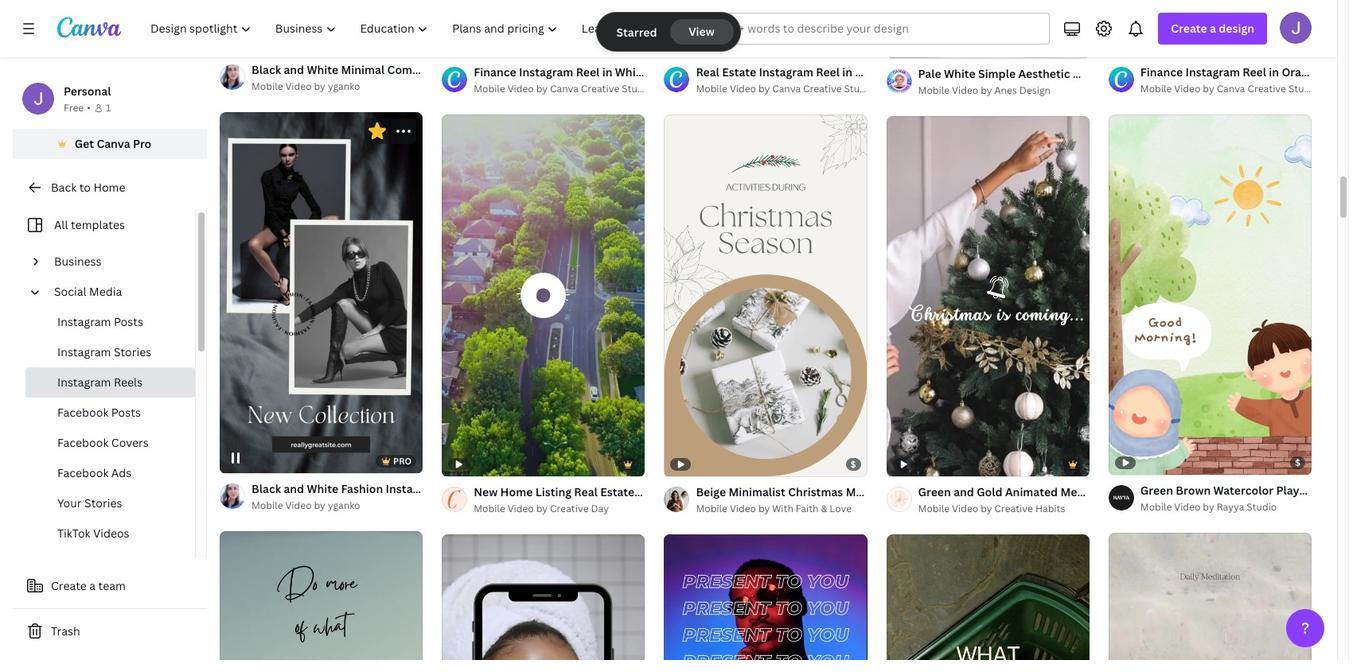 Task type: vqa. For each thing, say whether or not it's contained in the screenshot.
1st Mobile Video by Canva Creative Studio link
yes



Task type: describe. For each thing, give the bounding box(es) containing it.
new home listing real estate instagram reel link
[[474, 484, 718, 502]]

video inside finance instagram reel in orange white mobile video by canva creative studio
[[1175, 82, 1201, 95]]

facebook for facebook covers
[[57, 436, 109, 451]]

instagram inside finance instagram reel in orange white mobile video by canva creative studio
[[1186, 64, 1241, 79]]

instagram inside instagram posts link
[[57, 315, 111, 330]]

instagram stories
[[57, 345, 152, 360]]

ads
[[111, 466, 132, 481]]

Search search field
[[710, 14, 1040, 44]]

by inside finance instagram reel in orange white mobile video by canva creative studio
[[1204, 82, 1215, 95]]

editorial
[[685, 64, 731, 79]]

orange
[[1282, 64, 1322, 79]]

coming
[[387, 62, 429, 77]]

social media
[[54, 284, 122, 299]]

studio inside mobile video by rayya studio link
[[1247, 501, 1278, 515]]

1
[[106, 101, 111, 115]]

mobile inside black and white minimal coming soon instagram reel mobile video by yganko
[[252, 80, 283, 93]]

chic
[[734, 64, 758, 79]]

white inside finance instagram reel in orange white mobile video by canva creative studio
[[1324, 64, 1350, 79]]

by inside new home listing real estate instagram reel mobile video by creative day
[[537, 503, 548, 516]]

to
[[79, 180, 91, 195]]

creative left habits
[[995, 503, 1034, 516]]

canva inside get canva pro 'button'
[[97, 136, 130, 151]]

studio inside finance instagram reel in orange white mobile video by canva creative studio
[[1289, 82, 1319, 95]]

black and white fashion instagram reel link
[[252, 481, 467, 499]]

&
[[821, 503, 828, 516]]

reel inside black and white fashion instagram reel mobile video by yganko
[[443, 482, 467, 497]]

create a team
[[51, 579, 126, 594]]

social media link
[[48, 277, 186, 307]]

create for create a design
[[1172, 21, 1208, 36]]

instagram inside black and white minimal coming soon instagram reel mobile video by yganko
[[462, 62, 517, 77]]

facebook ads link
[[25, 459, 195, 489]]

tiktok videos link
[[25, 519, 195, 549]]

create a team button
[[13, 571, 207, 603]]

stories for your stories
[[84, 496, 122, 511]]

posts for facebook posts
[[111, 405, 141, 420]]

create a design button
[[1159, 13, 1268, 45]]

mobile video by creative habits
[[919, 503, 1066, 516]]

reels
[[114, 375, 143, 390]]

facebook covers link
[[25, 428, 195, 459]]

by inside black and white minimal coming soon instagram reel mobile video by yganko
[[314, 80, 326, 93]]

listing
[[536, 485, 572, 500]]

instagram inside black and white fashion instagram reel mobile video by yganko
[[386, 482, 440, 497]]

creative inside new home listing real estate instagram reel mobile video by creative day
[[550, 503, 589, 516]]

creative inside finance instagram reel in orange white mobile video by canva creative studio
[[1248, 82, 1287, 95]]

finance for finance instagram reel in orange white
[[1141, 64, 1184, 79]]

estate
[[601, 485, 635, 500]]

mobile video by anes design
[[919, 83, 1051, 97]]

finance instagram reel in orange white link
[[1141, 63, 1350, 81]]

media
[[89, 284, 122, 299]]

instagram posts
[[57, 315, 143, 330]]

tiktok
[[57, 526, 90, 542]]

and for black and white minimal coming soon instagram reel
[[284, 62, 304, 77]]

creative down "search" search field at the right top of page
[[804, 82, 842, 95]]

mobile inside black and white fashion instagram reel mobile video by yganko
[[252, 499, 283, 513]]

home inside new home listing real estate instagram reel mobile video by creative day
[[501, 485, 533, 500]]

minimalist
[[729, 485, 786, 500]]

mobile video by yganko link for fashion
[[252, 499, 423, 514]]

create a design
[[1172, 21, 1255, 36]]

white inside black and white fashion instagram reel mobile video by yganko
[[307, 482, 339, 497]]

starred
[[617, 24, 657, 39]]

video inside black and white fashion instagram reel mobile video by yganko
[[286, 499, 312, 513]]

all templates
[[54, 217, 125, 233]]

studio inside mobile video by canva creative studio link
[[845, 82, 875, 95]]

finance for finance instagram reel in white green editorial chic style
[[474, 64, 517, 79]]

instagram reels
[[57, 375, 143, 390]]

instagram inside new home listing real estate instagram reel mobile video by creative day
[[638, 485, 692, 500]]

business
[[54, 254, 102, 269]]

anes
[[995, 83, 1018, 97]]

your stories link
[[25, 489, 195, 519]]

stories for instagram stories
[[114, 345, 152, 360]]

habits
[[1036, 503, 1066, 516]]

reel inside finance instagram reel in orange white mobile video by canva creative studio
[[1243, 64, 1267, 79]]

style
[[761, 64, 789, 79]]

back to home
[[51, 180, 125, 195]]

2 mobile video by canva creative studio link from the left
[[696, 81, 875, 97]]

in for white
[[603, 64, 613, 79]]

black for black and white fashion instagram reel
[[252, 482, 281, 497]]

top level navigation element
[[140, 13, 640, 45]]

facebook ads
[[57, 466, 132, 481]]

with
[[773, 503, 794, 516]]

back
[[51, 180, 77, 195]]

your
[[57, 496, 82, 511]]

green
[[650, 64, 683, 79]]

faith
[[796, 503, 819, 516]]

team
[[98, 579, 126, 594]]

day
[[591, 503, 609, 516]]

rayya
[[1217, 501, 1245, 515]]

$ for mobile video by rayya studio
[[1296, 457, 1301, 469]]

get canva pro
[[75, 136, 152, 151]]

mobile video by creative day link
[[474, 502, 645, 518]]

templates
[[71, 217, 125, 233]]

free
[[64, 101, 84, 115]]

pro
[[393, 456, 412, 467]]

view button
[[670, 19, 734, 45]]

facebook covers
[[57, 436, 149, 451]]

facebook for facebook posts
[[57, 405, 109, 420]]

videos
[[93, 526, 129, 542]]

mobile inside new home listing real estate instagram reel mobile video by creative day
[[474, 503, 506, 516]]

mobile video by anes design link
[[919, 82, 1090, 98]]

beige
[[696, 485, 726, 500]]

finance instagram reel in white green editorial chic style mobile video by canva creative studio
[[474, 64, 789, 95]]

by inside beige minimalist christmas mobile video mobile video by with faith & love
[[759, 503, 770, 516]]

new home listing real estate instagram reel mobile video by creative day
[[474, 485, 718, 516]]

get
[[75, 136, 94, 151]]

instagram inside instagram stories link
[[57, 345, 111, 360]]

new
[[474, 485, 498, 500]]

trash
[[51, 624, 80, 639]]



Task type: locate. For each thing, give the bounding box(es) containing it.
•
[[87, 101, 91, 115]]

1 vertical spatial home
[[501, 485, 533, 500]]

pro
[[133, 136, 152, 151]]

1 vertical spatial a
[[89, 579, 96, 594]]

home right to
[[93, 180, 125, 195]]

stories down facebook ads link
[[84, 496, 122, 511]]

covers
[[111, 436, 149, 451]]

yganko down black and white fashion instagram reel link
[[328, 499, 360, 513]]

creative inside the finance instagram reel in white green editorial chic style mobile video by canva creative studio
[[581, 82, 620, 95]]

mobile video by canva creative studio link
[[474, 81, 652, 97], [696, 81, 875, 97], [1141, 81, 1319, 97]]

studio
[[622, 82, 652, 95], [845, 82, 875, 95], [1289, 82, 1319, 95], [1247, 501, 1278, 515]]

studio down finance instagram reel in white green editorial chic style link
[[622, 82, 652, 95]]

reel inside new home listing real estate instagram reel mobile video by creative day
[[695, 485, 718, 500]]

mobile
[[252, 80, 283, 93], [474, 82, 506, 95], [696, 82, 728, 95], [1141, 82, 1173, 95], [919, 83, 950, 97], [846, 485, 884, 500], [252, 499, 283, 513], [1141, 501, 1173, 515], [474, 503, 506, 516], [696, 503, 728, 516], [919, 503, 950, 516]]

in
[[603, 64, 613, 79], [1270, 64, 1280, 79]]

posts for instagram posts
[[114, 315, 143, 330]]

home right new
[[501, 485, 533, 500]]

mobile video by canva creative studio link for finance instagram reel in orange white
[[1141, 81, 1319, 97]]

2 horizontal spatial mobile video by canva creative studio link
[[1141, 81, 1319, 97]]

instagram
[[462, 62, 517, 77], [519, 64, 574, 79], [1186, 64, 1241, 79], [57, 315, 111, 330], [57, 345, 111, 360], [57, 375, 111, 390], [386, 482, 440, 497], [638, 485, 692, 500]]

canva inside finance instagram reel in orange white mobile video by canva creative studio
[[1217, 82, 1246, 95]]

1 vertical spatial yganko
[[328, 499, 360, 513]]

video inside new home listing real estate instagram reel mobile video by creative day
[[508, 503, 534, 516]]

1 vertical spatial mobile video by yganko link
[[252, 499, 423, 514]]

facebook up your stories
[[57, 466, 109, 481]]

create
[[1172, 21, 1208, 36], [51, 579, 87, 594]]

a for design
[[1211, 21, 1217, 36]]

2 vertical spatial facebook
[[57, 466, 109, 481]]

finance right soon
[[474, 64, 517, 79]]

and inside black and white fashion instagram reel mobile video by yganko
[[284, 482, 304, 497]]

mobile video by rayya studio
[[1141, 501, 1278, 515]]

mobile inside finance instagram reel in orange white mobile video by canva creative studio
[[1141, 82, 1173, 95]]

2 black from the top
[[252, 482, 281, 497]]

create left design
[[1172, 21, 1208, 36]]

a
[[1211, 21, 1217, 36], [89, 579, 96, 594]]

instagram posts link
[[25, 307, 195, 338]]

1 mobile video by yganko link from the top
[[252, 79, 423, 95]]

$
[[1296, 457, 1301, 469], [851, 459, 857, 471]]

white left green
[[615, 64, 647, 79]]

1 vertical spatial posts
[[111, 405, 141, 420]]

mobile video by creative habits link
[[919, 502, 1090, 518]]

by inside black and white fashion instagram reel mobile video by yganko
[[314, 499, 326, 513]]

yganko down minimal
[[328, 80, 360, 93]]

white inside black and white minimal coming soon instagram reel mobile video by yganko
[[307, 62, 339, 77]]

reel inside the finance instagram reel in white green editorial chic style mobile video by canva creative studio
[[576, 64, 600, 79]]

studio right rayya
[[1247, 501, 1278, 515]]

finance instagram reel in white green editorial chic style link
[[474, 63, 789, 81]]

1 vertical spatial black
[[252, 482, 281, 497]]

stories up reels
[[114, 345, 152, 360]]

mobile video by rayya studio link
[[1141, 500, 1312, 516]]

studio inside the finance instagram reel in white green editorial chic style mobile video by canva creative studio
[[622, 82, 652, 95]]

black and white fashion instagram reel mobile video by yganko
[[252, 482, 467, 513]]

finance
[[474, 64, 517, 79], [1141, 64, 1184, 79]]

reel
[[519, 62, 543, 77], [576, 64, 600, 79], [1243, 64, 1267, 79], [443, 482, 467, 497], [695, 485, 718, 500]]

white inside the finance instagram reel in white green editorial chic style mobile video by canva creative studio
[[615, 64, 647, 79]]

all templates link
[[22, 210, 186, 241]]

mobile video by with faith & love link
[[696, 502, 868, 518]]

studio down "search" search field at the right top of page
[[845, 82, 875, 95]]

0 horizontal spatial a
[[89, 579, 96, 594]]

mobile video by yganko link down minimal
[[252, 79, 423, 95]]

$ for mobile video by with faith & love
[[851, 459, 857, 471]]

creative down finance instagram reel in white green editorial chic style link
[[581, 82, 620, 95]]

facebook down instagram reels
[[57, 405, 109, 420]]

1 vertical spatial and
[[284, 482, 304, 497]]

1 vertical spatial facebook
[[57, 436, 109, 451]]

2 yganko from the top
[[328, 499, 360, 513]]

business link
[[48, 247, 186, 277]]

mobile video by canva creative studio link for finance instagram reel in white green editorial chic style
[[474, 81, 652, 97]]

1 vertical spatial create
[[51, 579, 87, 594]]

personal
[[64, 84, 111, 99]]

and for black and white fashion instagram reel
[[284, 482, 304, 497]]

finance instagram reel in orange white mobile video by canva creative studio
[[1141, 64, 1350, 95]]

None search field
[[678, 13, 1051, 45]]

yganko inside black and white minimal coming soon instagram reel mobile video by yganko
[[328, 80, 360, 93]]

1 in from the left
[[603, 64, 613, 79]]

design
[[1219, 21, 1255, 36]]

soon
[[432, 62, 459, 77]]

2 facebook from the top
[[57, 436, 109, 451]]

2 finance from the left
[[1141, 64, 1184, 79]]

yganko inside black and white fashion instagram reel mobile video by yganko
[[328, 499, 360, 513]]

facebook up facebook ads
[[57, 436, 109, 451]]

back to home link
[[13, 172, 207, 204]]

video inside black and white minimal coming soon instagram reel mobile video by yganko
[[286, 80, 312, 93]]

black for black and white minimal coming soon instagram reel
[[252, 62, 281, 77]]

black
[[252, 62, 281, 77], [252, 482, 281, 497]]

your stories
[[57, 496, 122, 511]]

minimal
[[341, 62, 385, 77]]

posts down reels
[[111, 405, 141, 420]]

0 vertical spatial posts
[[114, 315, 143, 330]]

in inside finance instagram reel in orange white mobile video by canva creative studio
[[1270, 64, 1280, 79]]

white left minimal
[[307, 62, 339, 77]]

beige minimalist christmas mobile video mobile video by with faith & love
[[696, 485, 917, 516]]

white
[[307, 62, 339, 77], [615, 64, 647, 79], [1324, 64, 1350, 79], [307, 482, 339, 497]]

view
[[689, 24, 715, 39]]

0 horizontal spatial mobile video by canva creative studio link
[[474, 81, 652, 97]]

posts down social media link
[[114, 315, 143, 330]]

2 mobile video by yganko link from the top
[[252, 499, 423, 514]]

1 black from the top
[[252, 62, 281, 77]]

a inside dropdown button
[[1211, 21, 1217, 36]]

christmas
[[789, 485, 844, 500]]

0 vertical spatial mobile video by yganko link
[[252, 79, 423, 95]]

social
[[54, 284, 87, 299]]

white right the orange
[[1324, 64, 1350, 79]]

a left team
[[89, 579, 96, 594]]

facebook for facebook ads
[[57, 466, 109, 481]]

design
[[1020, 83, 1051, 97]]

1 yganko from the top
[[328, 80, 360, 93]]

mobile inside the finance instagram reel in white green editorial chic style mobile video by canva creative studio
[[474, 82, 506, 95]]

canva left pro
[[97, 136, 130, 151]]

0 horizontal spatial finance
[[474, 64, 517, 79]]

facebook inside facebook ads link
[[57, 466, 109, 481]]

a for team
[[89, 579, 96, 594]]

facebook inside facebook posts link
[[57, 405, 109, 420]]

all
[[54, 217, 68, 233]]

studio down the orange
[[1289, 82, 1319, 95]]

status containing view
[[598, 13, 740, 51]]

mobile video by yganko link for minimal
[[252, 79, 423, 95]]

video
[[286, 80, 312, 93], [508, 82, 534, 95], [730, 82, 757, 95], [1175, 82, 1201, 95], [953, 83, 979, 97], [886, 485, 917, 500], [286, 499, 312, 513], [1175, 501, 1201, 515], [508, 503, 534, 516], [730, 503, 757, 516], [953, 503, 979, 516]]

0 vertical spatial black
[[252, 62, 281, 77]]

mobile video by canva creative studio
[[696, 82, 875, 95]]

trash link
[[13, 616, 207, 648]]

0 horizontal spatial create
[[51, 579, 87, 594]]

1 vertical spatial stories
[[84, 496, 122, 511]]

get canva pro button
[[13, 129, 207, 159]]

1 horizontal spatial create
[[1172, 21, 1208, 36]]

canva down style
[[773, 82, 801, 95]]

0 vertical spatial create
[[1172, 21, 1208, 36]]

instagram inside the finance instagram reel in white green editorial chic style mobile video by canva creative studio
[[519, 64, 574, 79]]

facebook posts
[[57, 405, 141, 420]]

beige minimalist christmas mobile video link
[[696, 484, 917, 502]]

finance inside finance instagram reel in orange white mobile video by canva creative studio
[[1141, 64, 1184, 79]]

0 vertical spatial facebook
[[57, 405, 109, 420]]

0 horizontal spatial home
[[93, 180, 125, 195]]

and left minimal
[[284, 62, 304, 77]]

real
[[574, 485, 598, 500]]

create inside create a team "button"
[[51, 579, 87, 594]]

1 horizontal spatial mobile video by canva creative studio link
[[696, 81, 875, 97]]

and inside black and white minimal coming soon instagram reel mobile video by yganko
[[284, 62, 304, 77]]

mobile video by yganko link down fashion
[[252, 499, 423, 514]]

create for create a team
[[51, 579, 87, 594]]

3 facebook from the top
[[57, 466, 109, 481]]

1 and from the top
[[284, 62, 304, 77]]

home
[[93, 180, 125, 195], [501, 485, 533, 500]]

1 horizontal spatial in
[[1270, 64, 1280, 79]]

0 vertical spatial home
[[93, 180, 125, 195]]

canva
[[550, 82, 579, 95], [773, 82, 801, 95], [1217, 82, 1246, 95], [97, 136, 130, 151]]

creative down the finance instagram reel in orange white link on the top right
[[1248, 82, 1287, 95]]

black and white minimal coming soon instagram reel mobile video by yganko
[[252, 62, 543, 93]]

facebook
[[57, 405, 109, 420], [57, 436, 109, 451], [57, 466, 109, 481]]

a inside "button"
[[89, 579, 96, 594]]

1 facebook from the top
[[57, 405, 109, 420]]

tiktok videos
[[57, 526, 129, 542]]

0 horizontal spatial in
[[603, 64, 613, 79]]

and left fashion
[[284, 482, 304, 497]]

create inside create a design dropdown button
[[1172, 21, 1208, 36]]

black inside black and white fashion instagram reel mobile video by yganko
[[252, 482, 281, 497]]

0 vertical spatial a
[[1211, 21, 1217, 36]]

reel inside black and white minimal coming soon instagram reel mobile video by yganko
[[519, 62, 543, 77]]

2 in from the left
[[1270, 64, 1280, 79]]

in left the orange
[[1270, 64, 1280, 79]]

love
[[830, 503, 852, 516]]

canva down the finance instagram reel in orange white link on the top right
[[1217, 82, 1246, 95]]

canva inside the finance instagram reel in white green editorial chic style mobile video by canva creative studio
[[550, 82, 579, 95]]

1 horizontal spatial finance
[[1141, 64, 1184, 79]]

free •
[[64, 101, 91, 115]]

black inside black and white minimal coming soon instagram reel mobile video by yganko
[[252, 62, 281, 77]]

fashion
[[341, 482, 383, 497]]

yganko
[[328, 80, 360, 93], [328, 499, 360, 513]]

facebook posts link
[[25, 398, 195, 428]]

status
[[598, 13, 740, 51]]

1 mobile video by canva creative studio link from the left
[[474, 81, 652, 97]]

black and white minimal coming soon instagram reel link
[[252, 62, 543, 79]]

0 horizontal spatial $
[[851, 459, 857, 471]]

0 vertical spatial and
[[284, 62, 304, 77]]

canva down finance instagram reel in white green editorial chic style link
[[550, 82, 579, 95]]

1 horizontal spatial home
[[501, 485, 533, 500]]

in left green
[[603, 64, 613, 79]]

in inside the finance instagram reel in white green editorial chic style mobile video by canva creative studio
[[603, 64, 613, 79]]

mobile video by yganko link
[[252, 79, 423, 95], [252, 499, 423, 514]]

3 mobile video by canva creative studio link from the left
[[1141, 81, 1319, 97]]

2 and from the top
[[284, 482, 304, 497]]

creative down listing
[[550, 503, 589, 516]]

create left team
[[51, 579, 87, 594]]

a left design
[[1211, 21, 1217, 36]]

1 finance from the left
[[474, 64, 517, 79]]

and
[[284, 62, 304, 77], [284, 482, 304, 497]]

in for orange
[[1270, 64, 1280, 79]]

finance down create a design dropdown button
[[1141, 64, 1184, 79]]

jacob simon image
[[1281, 12, 1312, 44]]

finance inside the finance instagram reel in white green editorial chic style mobile video by canva creative studio
[[474, 64, 517, 79]]

facebook inside "facebook covers" link
[[57, 436, 109, 451]]

1 horizontal spatial a
[[1211, 21, 1217, 36]]

1 horizontal spatial $
[[1296, 457, 1301, 469]]

video inside the finance instagram reel in white green editorial chic style mobile video by canva creative studio
[[508, 82, 534, 95]]

0 vertical spatial stories
[[114, 345, 152, 360]]

white left fashion
[[307, 482, 339, 497]]

0 vertical spatial yganko
[[328, 80, 360, 93]]

by inside the finance instagram reel in white green editorial chic style mobile video by canva creative studio
[[537, 82, 548, 95]]



